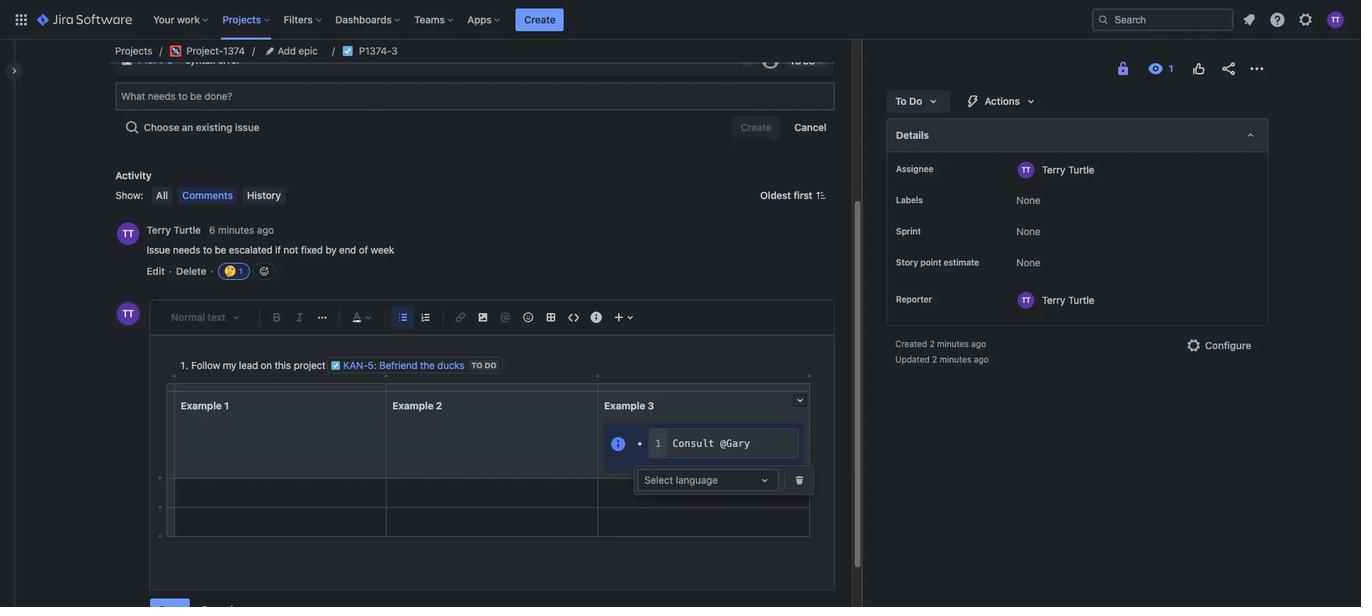 Task type: locate. For each thing, give the bounding box(es) containing it.
Comment - Main content area, start typing to enter text. text field
[[167, 354, 818, 565]]

p1374-
[[359, 45, 392, 57], [138, 55, 167, 66]]

filters
[[284, 13, 313, 25]]

to
[[203, 244, 212, 256]]

be
[[215, 244, 226, 256]]

0 horizontal spatial projects
[[115, 45, 153, 57]]

all
[[156, 189, 168, 201]]

consult @gary
[[673, 438, 751, 449]]

2 right created
[[930, 339, 935, 349]]

0 horizontal spatial do
[[485, 361, 497, 370]]

0 vertical spatial minutes
[[218, 224, 254, 236]]

6 minutes ago
[[209, 224, 274, 236]]

numbered list ⌘⇧7 image
[[417, 309, 434, 326]]

actions button
[[957, 90, 1049, 113]]

2 vertical spatial terry turtle
[[1043, 294, 1095, 306]]

work
[[177, 13, 200, 25]]

p1374- left copy link to issue icon
[[359, 45, 392, 57]]

your
[[153, 13, 175, 25]]

projects left 5
[[115, 45, 153, 57]]

1 vertical spatial 3
[[648, 400, 655, 412]]

0 horizontal spatial p1374-
[[138, 55, 167, 66]]

0 horizontal spatial example
[[181, 400, 222, 412]]

to do right ducks
[[472, 361, 497, 370]]

oldest first button
[[752, 187, 836, 204]]

1 horizontal spatial example
[[393, 400, 434, 412]]

1 horizontal spatial 3
[[648, 400, 655, 412]]

oldest
[[761, 189, 792, 201]]

choose an existing issue button
[[115, 116, 268, 139]]

choose an existing issue
[[144, 121, 260, 133]]

search image
[[1098, 14, 1110, 25]]

delete button
[[176, 264, 207, 278]]

newest first image
[[816, 190, 827, 201]]

minutes right updated
[[940, 354, 972, 365]]

minutes right created
[[938, 339, 969, 349]]

help image
[[1270, 11, 1287, 28]]

1 vertical spatial to
[[472, 361, 483, 370]]

1 vertical spatial projects
[[115, 45, 153, 57]]

3 example from the left
[[605, 400, 646, 412]]

project-1374 link
[[170, 43, 246, 60]]

banner containing your work
[[0, 0, 1362, 40]]

0 vertical spatial turtle
[[1069, 163, 1095, 175]]

if
[[275, 244, 281, 256]]

jira software image
[[37, 11, 132, 28], [37, 11, 132, 28]]

2 down ducks
[[436, 400, 442, 412]]

1 vertical spatial turtle
[[174, 224, 201, 236]]

1 vertical spatial 1
[[224, 400, 229, 412]]

created 2 minutes ago updated 2 minutes ago
[[896, 339, 989, 365]]

none for labels
[[1017, 194, 1041, 206]]

0 vertical spatial do
[[910, 95, 923, 107]]

0 vertical spatial 2
[[930, 339, 935, 349]]

0 horizontal spatial 1
[[224, 400, 229, 412]]

terry for reporter
[[1043, 294, 1066, 306]]

p1374-3
[[359, 45, 398, 57]]

follow
[[191, 359, 220, 371]]

details element
[[887, 118, 1269, 152]]

none for story point estimate
[[1017, 257, 1041, 269]]

1 vertical spatial minutes
[[938, 339, 969, 349]]

all button
[[152, 187, 172, 204]]

menu bar
[[149, 187, 288, 204]]

1
[[238, 266, 243, 276], [224, 400, 229, 412]]

primary element
[[9, 0, 1093, 39]]

story point estimate
[[897, 257, 980, 268]]

terry
[[1043, 163, 1066, 175], [147, 224, 171, 236], [1043, 294, 1066, 306]]

projects button
[[218, 8, 275, 31]]

2 none from the top
[[1017, 225, 1041, 237]]

add
[[278, 45, 296, 57]]

1 none from the top
[[1017, 194, 1041, 206]]

unassigned image
[[762, 52, 779, 69]]

actions image
[[1249, 60, 1266, 77]]

0 vertical spatial ago
[[257, 224, 274, 236]]

to
[[896, 95, 907, 107], [472, 361, 483, 370]]

kan-
[[343, 359, 368, 371]]

banner
[[0, 0, 1362, 40]]

1 vertical spatial none
[[1017, 225, 1041, 237]]

3 none from the top
[[1017, 257, 1041, 269]]

2 vertical spatial 2
[[436, 400, 442, 412]]

0 horizontal spatial 3
[[392, 45, 398, 57]]

example
[[181, 400, 222, 412], [393, 400, 434, 412], [605, 400, 646, 412]]

reporter pin to top. only you can see pinned fields. image
[[935, 294, 947, 305]]

project-1374
[[187, 45, 246, 57]]

ago
[[257, 224, 274, 236], [972, 339, 987, 349], [974, 354, 989, 365]]

0 vertical spatial 3
[[392, 45, 398, 57]]

1 example from the left
[[181, 400, 222, 412]]

1 left add reaction image
[[238, 266, 243, 276]]

:thinking: image
[[224, 266, 236, 277], [224, 266, 236, 277]]

on
[[261, 359, 272, 371]]

ago right created
[[972, 339, 987, 349]]

assignee pin to top. only you can see pinned fields. image
[[937, 164, 948, 175]]

-
[[745, 55, 749, 66]]

p1374-5 link
[[138, 55, 173, 66]]

to do inside 'to do' dropdown button
[[896, 95, 923, 107]]

lead
[[239, 359, 258, 371]]

3 for example 3
[[648, 400, 655, 412]]

0 vertical spatial terry
[[1043, 163, 1066, 175]]

to do up details
[[896, 95, 923, 107]]

created
[[896, 339, 928, 349]]

1 horizontal spatial projects
[[223, 13, 261, 25]]

example up panel info image
[[605, 400, 646, 412]]

comments button
[[178, 187, 237, 204]]

language
[[676, 474, 718, 486]]

1 vertical spatial 2
[[933, 354, 938, 365]]

this
[[275, 359, 291, 371]]

error
[[218, 53, 240, 66]]

to up details
[[896, 95, 907, 107]]

example 1
[[181, 400, 232, 412]]

2 horizontal spatial example
[[605, 400, 646, 412]]

projects for projects link
[[115, 45, 153, 57]]

minutes
[[218, 224, 254, 236], [938, 339, 969, 349], [940, 354, 972, 365]]

edit
[[147, 265, 165, 277]]

projects inside dropdown button
[[223, 13, 261, 25]]

0 horizontal spatial to
[[472, 361, 483, 370]]

ago up issue needs to be escalated if not fixed by end of week
[[257, 224, 274, 236]]

0 vertical spatial to
[[896, 95, 907, 107]]

2 inside comment - main content area, start typing to enter text. text field
[[436, 400, 442, 412]]

to do
[[896, 95, 923, 107], [472, 361, 497, 370]]

1 horizontal spatial p1374-
[[359, 45, 392, 57]]

editor toolbar toolbar
[[635, 466, 814, 495]]

0 vertical spatial 1
[[238, 266, 243, 276]]

0 vertical spatial terry turtle
[[1043, 163, 1095, 175]]

delete
[[176, 265, 207, 277]]

p1374- left project 1374 image
[[138, 55, 167, 66]]

1 horizontal spatial do
[[910, 95, 923, 107]]

2
[[930, 339, 935, 349], [933, 354, 938, 365], [436, 400, 442, 412]]

1 down my
[[224, 400, 229, 412]]

projects up 1374
[[223, 13, 261, 25]]

follow my lead on this project
[[191, 359, 326, 371]]

2 right updated
[[933, 354, 938, 365]]

p1374- for 3
[[359, 45, 392, 57]]

ago right updated
[[974, 354, 989, 365]]

projects link
[[115, 43, 153, 60]]

by
[[326, 244, 337, 256]]

do up details
[[910, 95, 923, 107]]

filters button
[[280, 8, 327, 31]]

history button
[[243, 187, 285, 204]]

add epic button
[[263, 43, 323, 60]]

2 vertical spatial none
[[1017, 257, 1041, 269]]

escalated
[[229, 244, 273, 256]]

0 vertical spatial projects
[[223, 13, 261, 25]]

example down follow
[[181, 400, 222, 412]]

example down kan-5: befriend the ducks
[[393, 400, 434, 412]]

none
[[1017, 194, 1041, 206], [1017, 225, 1041, 237], [1017, 257, 1041, 269]]

turtle
[[1069, 163, 1095, 175], [174, 224, 201, 236], [1069, 294, 1095, 306]]

1 horizontal spatial 1
[[238, 266, 243, 276]]

2 example from the left
[[393, 400, 434, 412]]

sidebar navigation image
[[0, 57, 31, 85]]

ducks
[[438, 359, 465, 371]]

minutes right 6
[[218, 224, 254, 236]]

What needs to be done? field
[[117, 84, 834, 109]]

3 inside comment - main content area, start typing to enter text. text field
[[648, 400, 655, 412]]

p1374- for 5
[[138, 55, 167, 66]]

to right ducks
[[472, 361, 483, 370]]

example for example 2
[[393, 400, 434, 412]]

projects
[[223, 13, 261, 25], [115, 45, 153, 57]]

1 inside button
[[238, 266, 243, 276]]

issue
[[235, 121, 260, 133]]

1 horizontal spatial to
[[896, 95, 907, 107]]

2 vertical spatial terry
[[1043, 294, 1066, 306]]

1 button
[[218, 263, 250, 280]]

0 vertical spatial none
[[1017, 194, 1041, 206]]

1 horizontal spatial to do
[[896, 95, 923, 107]]

1 vertical spatial to do
[[472, 361, 497, 370]]

panel info image
[[610, 436, 627, 453]]

2 for created 2 minutes ago updated 2 minutes ago
[[930, 339, 935, 349]]

1 inside comment - main content area, start typing to enter text. text field
[[224, 400, 229, 412]]

0 horizontal spatial to do
[[472, 361, 497, 370]]

do right ducks
[[485, 361, 497, 370]]

choose
[[144, 121, 179, 133]]

syntax error
[[186, 53, 240, 66]]

turtle for assignee
[[1069, 163, 1095, 175]]

1 vertical spatial terry
[[147, 224, 171, 236]]

terry turtle for assignee
[[1043, 163, 1095, 175]]

to do inside comment - main content area, start typing to enter text. text field
[[472, 361, 497, 370]]

1 vertical spatial do
[[485, 361, 497, 370]]

activity
[[115, 169, 152, 181]]

Search field
[[1093, 8, 1234, 31]]

0 vertical spatial to do
[[896, 95, 923, 107]]

2 vertical spatial turtle
[[1069, 294, 1095, 306]]

1 vertical spatial terry turtle
[[147, 224, 201, 236]]



Task type: describe. For each thing, give the bounding box(es) containing it.
week
[[371, 244, 394, 256]]

1374
[[224, 45, 246, 57]]

labels
[[897, 195, 923, 205]]

2 vertical spatial ago
[[974, 354, 989, 365]]

code snippet image
[[565, 309, 582, 326]]

to do button
[[887, 90, 951, 113]]

example for example 3
[[605, 400, 646, 412]]

project-
[[187, 45, 224, 57]]

select language
[[645, 474, 718, 486]]

table image
[[543, 309, 560, 326]]

do inside dropdown button
[[910, 95, 923, 107]]

teams
[[415, 13, 445, 25]]

the
[[420, 359, 435, 371]]

5:
[[368, 359, 377, 371]]

epic
[[299, 45, 318, 57]]

configure link
[[1177, 334, 1261, 357]]

profile image of terry turtle image
[[117, 303, 140, 325]]

terry for assignee
[[1043, 163, 1066, 175]]

actions
[[985, 95, 1020, 107]]

details
[[897, 129, 930, 141]]

cancel
[[795, 121, 827, 133]]

issue type: subtask image
[[121, 55, 133, 66]]

existing
[[196, 121, 233, 133]]

updated
[[896, 354, 930, 365]]

example 2
[[393, 400, 442, 412]]

add image, video, or file image
[[475, 309, 492, 326]]

add epic
[[278, 45, 318, 57]]

menu bar containing all
[[149, 187, 288, 204]]

3 for p1374-3
[[392, 45, 398, 57]]

task image
[[342, 45, 354, 57]]

syntax error link
[[180, 46, 735, 74]]

your work button
[[149, 8, 214, 31]]

more formatting image
[[314, 309, 331, 326]]

cancel button
[[786, 116, 836, 139]]

select
[[645, 474, 674, 486]]

assignee
[[897, 164, 934, 174]]

first
[[794, 189, 813, 201]]

my
[[223, 359, 236, 371]]

5
[[167, 55, 173, 66]]

project
[[294, 359, 326, 371]]

show:
[[115, 189, 143, 201]]

estimate
[[944, 257, 980, 268]]

2 vertical spatial minutes
[[940, 354, 972, 365]]

of
[[359, 244, 368, 256]]

fixed
[[301, 244, 323, 256]]

comments
[[182, 189, 233, 201]]

an
[[182, 121, 193, 133]]

example for example 1
[[181, 400, 222, 412]]

- button
[[735, 46, 755, 69]]

info panel image
[[588, 309, 605, 326]]

remove image
[[791, 472, 808, 489]]

@gary
[[721, 438, 751, 449]]

p1374-3 link
[[359, 43, 398, 60]]

dashboards button
[[331, 8, 406, 31]]

story
[[897, 257, 919, 268]]

projects for "projects" dropdown button
[[223, 13, 261, 25]]

teams button
[[410, 8, 459, 31]]

not
[[284, 244, 299, 256]]

none for sprint
[[1017, 225, 1041, 237]]

issue needs to be escalated if not fixed by end of week
[[147, 244, 394, 256]]

sprint
[[897, 226, 921, 237]]

notifications image
[[1241, 11, 1258, 28]]

2 for example 2
[[436, 400, 442, 412]]

create
[[525, 13, 556, 25]]

appswitcher icon image
[[13, 11, 30, 28]]

1 vertical spatial ago
[[972, 339, 987, 349]]

to inside comment - main content area, start typing to enter text. text field
[[472, 361, 483, 370]]

project 1374 image
[[170, 45, 181, 57]]

point
[[921, 257, 942, 268]]

vote options: no one has voted for this issue yet. image
[[1191, 60, 1208, 77]]

end
[[339, 244, 356, 256]]

example 3
[[605, 400, 655, 412]]

needs
[[173, 244, 201, 256]]

kan-5: befriend the ducks
[[343, 359, 465, 371]]

share image
[[1221, 60, 1238, 77]]

your profile and settings image
[[1328, 11, 1345, 28]]

create button
[[516, 8, 564, 31]]

configure
[[1206, 339, 1252, 351]]

add reaction image
[[258, 266, 270, 277]]

p1374-5
[[138, 55, 173, 66]]

settings image
[[1298, 11, 1315, 28]]

consult
[[673, 438, 715, 449]]

copy link to issue image
[[395, 45, 407, 56]]

bullet list ⌘⇧8 image
[[395, 309, 412, 326]]

to inside 'to do' dropdown button
[[896, 95, 907, 107]]

apps
[[468, 13, 492, 25]]

history
[[247, 189, 281, 201]]

labels pin to top. only you can see pinned fields. image
[[926, 195, 938, 206]]

dashboards
[[336, 13, 392, 25]]

do inside comment - main content area, start typing to enter text. text field
[[485, 361, 497, 370]]

oldest first
[[761, 189, 813, 201]]

turtle for reporter
[[1069, 294, 1095, 306]]

open image
[[757, 472, 774, 489]]

your work
[[153, 13, 200, 25]]

emoji image
[[520, 309, 537, 326]]

issue
[[147, 244, 170, 256]]

apps button
[[464, 8, 506, 31]]

edit button
[[147, 264, 165, 278]]

reporter
[[897, 294, 933, 305]]

terry turtle for reporter
[[1043, 294, 1095, 306]]

6
[[209, 224, 215, 236]]



Task type: vqa. For each thing, say whether or not it's contained in the screenshot.
the To Do: 0 of 0 (story points) element to the left
no



